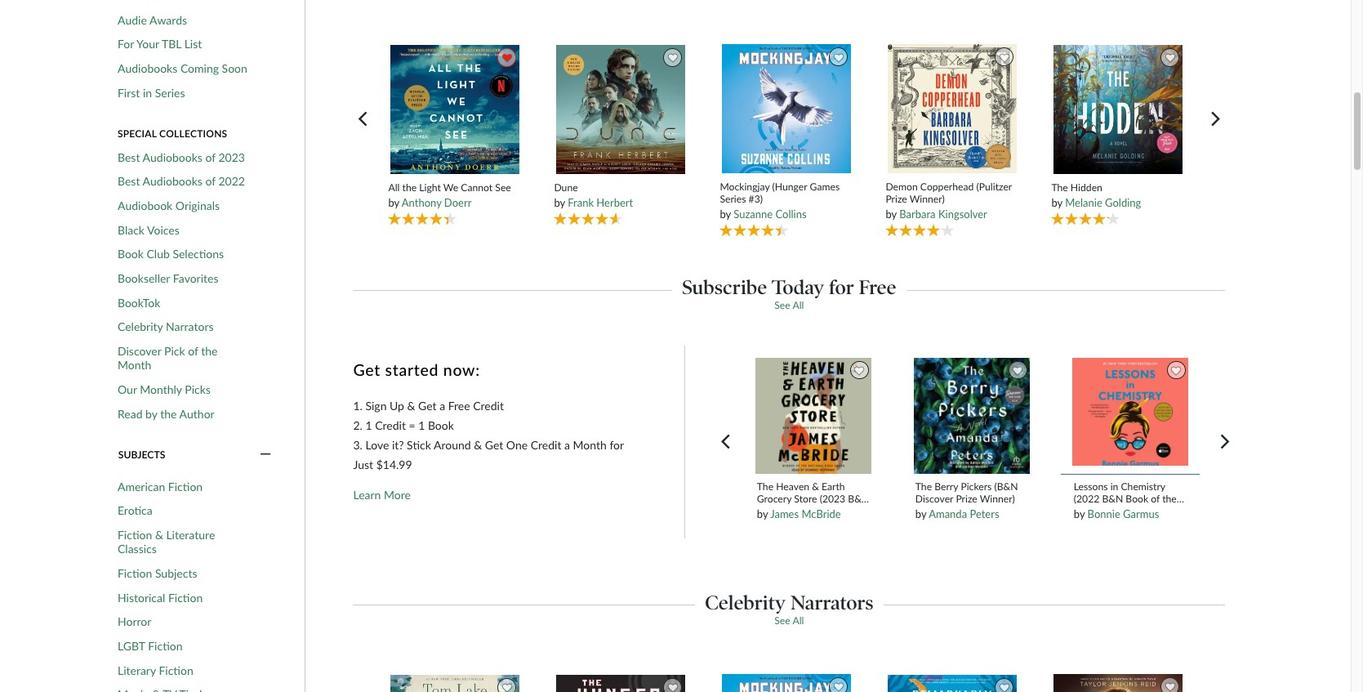 Task type: locate. For each thing, give the bounding box(es) containing it.
all inside celebrity narrators see all
[[793, 615, 804, 627]]

0 horizontal spatial prize
[[886, 193, 908, 205]]

all inside subscribe today for free see all
[[793, 299, 804, 312]]

b&n inside lessons in chemistry (2022 b&n book of the year)
[[1103, 493, 1124, 505]]

series
[[155, 86, 185, 100], [720, 193, 747, 205]]

get started now:
[[353, 360, 480, 379]]

demon copperhead (pulitzer prize winner) image
[[887, 44, 1018, 174]]

0 vertical spatial discover
[[118, 344, 161, 358]]

your
[[137, 37, 159, 51]]

1 horizontal spatial get
[[418, 399, 437, 413]]

prize down demon
[[886, 193, 908, 205]]

1 vertical spatial month
[[573, 438, 607, 452]]

1 vertical spatial winner)
[[980, 493, 1016, 505]]

of inside discover pick of the month
[[188, 344, 198, 358]]

0 horizontal spatial narrators
[[166, 320, 214, 334]]

2 vertical spatial see
[[775, 615, 791, 627]]

literary
[[118, 663, 156, 677]]

0 vertical spatial subjects
[[118, 449, 165, 461]]

0 horizontal spatial month
[[118, 358, 151, 372]]

by left barbara
[[886, 208, 897, 221]]

1 horizontal spatial the
[[916, 480, 933, 493]]

the inside all the light we cannot see by anthony doerr
[[403, 181, 417, 193]]

0 vertical spatial mockingjay (hunger games series #3) image
[[721, 44, 852, 174]]

narrators for celebrity narrators
[[166, 320, 214, 334]]

discover left pick
[[118, 344, 161, 358]]

fiction down lgbt fiction link
[[159, 663, 193, 677]]

a right "one"
[[565, 438, 570, 452]]

1 horizontal spatial narrators
[[791, 591, 874, 615]]

narrators for celebrity narrators see all
[[791, 591, 874, 615]]

0 horizontal spatial b&n
[[848, 493, 870, 505]]

2 best from the top
[[118, 174, 140, 188]]

1 see all link from the top
[[775, 299, 804, 312]]

in inside lessons in chemistry (2022 b&n book of the year)
[[1111, 480, 1119, 493]]

quick add button
[[1062, 474, 1201, 498]]

audiobook originals
[[118, 199, 220, 212]]

0 horizontal spatial get
[[353, 360, 381, 379]]

celebrity inside celebrity narrators link
[[118, 320, 163, 334]]

kingsolver
[[939, 208, 988, 221]]

the inside the heaven & earth grocery store (2023 b&n book of the year)
[[757, 480, 774, 493]]

the
[[1052, 181, 1069, 193], [757, 480, 774, 493], [916, 480, 933, 493]]

1 best from the top
[[118, 150, 140, 164]]

of left 2023
[[205, 150, 216, 164]]

1 vertical spatial for
[[610, 438, 624, 452]]

0 vertical spatial see all link
[[775, 299, 804, 312]]

bookseller favorites
[[118, 271, 219, 285]]

booktok
[[118, 296, 160, 309]]

for inside subscribe today for free see all
[[829, 276, 855, 299]]

subjects up historical fiction
[[155, 566, 197, 580]]

narrators inside celebrity narrators link
[[166, 320, 214, 334]]

0 vertical spatial all
[[389, 181, 400, 193]]

audiobooks for best audiobooks of 2022
[[143, 174, 203, 188]]

2 see all link from the top
[[775, 615, 804, 627]]

prize up amanda peters link
[[956, 493, 978, 505]]

in for first
[[143, 86, 152, 100]]

see all link
[[775, 299, 804, 312], [775, 615, 804, 627]]

0 vertical spatial narrators
[[166, 320, 214, 334]]

black
[[118, 223, 145, 237]]

1.
[[353, 399, 363, 413]]

the inside the hidden by melanie golding
[[1052, 181, 1069, 193]]

free inside subscribe today for free see all
[[859, 276, 897, 299]]

subscribe
[[683, 276, 768, 299]]

first in series
[[118, 86, 185, 100]]

0 vertical spatial month
[[118, 358, 151, 372]]

0 horizontal spatial for
[[610, 438, 624, 452]]

of inside 'link'
[[205, 174, 216, 188]]

&
[[813, 480, 820, 493], [155, 528, 163, 542]]

0 vertical spatial credit
[[473, 399, 504, 413]]

suzanne collins link
[[734, 208, 807, 221]]

by down (2022
[[1074, 508, 1085, 521]]

book down grocery
[[757, 505, 780, 518]]

month up our
[[118, 358, 151, 372]]

1 vertical spatial in
[[1111, 480, 1119, 493]]

0 horizontal spatial year)
[[811, 505, 832, 518]]

the for golding
[[1052, 181, 1069, 193]]

0 horizontal spatial the
[[757, 480, 774, 493]]

the inside the berry pickers (b&n discover prize winner) by amanda peters
[[916, 480, 933, 493]]

add
[[1138, 479, 1163, 492]]

collins
[[776, 208, 807, 221]]

of down grocery
[[783, 505, 791, 518]]

0 vertical spatial see
[[495, 181, 511, 193]]

mockingjay (hunger games series #3) image up '(hunger' at top
[[721, 44, 852, 174]]

1 horizontal spatial winner)
[[980, 493, 1016, 505]]

love
[[366, 438, 389, 452]]

of down the add
[[1152, 493, 1160, 505]]

audiobooks inside 'link'
[[143, 174, 203, 188]]

the down store
[[794, 505, 808, 518]]

for
[[829, 276, 855, 299], [610, 438, 624, 452]]

1 mockingjay (hunger games series #3) image from the top
[[721, 44, 852, 174]]

the hidden image
[[1053, 44, 1184, 175]]

2 horizontal spatial credit
[[531, 438, 562, 452]]

credit up it?
[[375, 419, 406, 433]]

book inside lessons in chemistry (2022 b&n book of the year)
[[1126, 493, 1149, 505]]

for your tbl list link
[[118, 37, 202, 51]]

0 horizontal spatial discover
[[118, 344, 161, 358]]

the left "berry"
[[916, 480, 933, 493]]

1 right "2."
[[366, 419, 372, 433]]

suzanne
[[734, 208, 773, 221]]

it?
[[392, 438, 404, 452]]

0 horizontal spatial a
[[440, 399, 446, 413]]

audiobooks up "audiobook originals"
[[143, 174, 203, 188]]

subjects up american
[[118, 449, 165, 461]]

get right up &
[[418, 399, 437, 413]]

fiction for literary fiction
[[159, 663, 193, 677]]

a right up &
[[440, 399, 446, 413]]

fiction up classics
[[118, 528, 152, 542]]

& up store
[[813, 480, 820, 493]]

1 horizontal spatial in
[[1111, 480, 1119, 493]]

1 horizontal spatial prize
[[956, 493, 978, 505]]

the left the hidden
[[1052, 181, 1069, 193]]

1 vertical spatial see
[[775, 299, 791, 312]]

by inside demon copperhead (pulitzer prize winner) by barbara kingsolver
[[886, 208, 897, 221]]

by
[[389, 196, 400, 209], [554, 196, 565, 209], [1052, 196, 1063, 209], [720, 208, 731, 221], [886, 208, 897, 221], [146, 407, 157, 421], [757, 508, 768, 521], [916, 508, 927, 521], [1074, 508, 1085, 521]]

see all link for narrators
[[775, 615, 804, 627]]

the right pick
[[201, 344, 218, 358]]

american fiction link
[[118, 479, 203, 494]]

the up grocery
[[757, 480, 774, 493]]

fiction up the literary fiction
[[148, 639, 183, 653]]

fiction down fiction subjects link
[[168, 591, 203, 605]]

year) down (2023
[[811, 505, 832, 518]]

the berry pickers (b&n discover prize winner) link
[[916, 480, 1030, 505]]

around &
[[434, 438, 482, 452]]

1 horizontal spatial free
[[859, 276, 897, 299]]

best inside 'link'
[[118, 174, 140, 188]]

book down chemistry
[[1126, 493, 1149, 505]]

get up 1.
[[353, 360, 381, 379]]

best
[[118, 150, 140, 164], [118, 174, 140, 188]]

free right today
[[859, 276, 897, 299]]

audie awards
[[118, 13, 187, 27]]

1 horizontal spatial 1
[[419, 419, 425, 433]]

audiobook originals link
[[118, 199, 220, 213]]

year) down (2022
[[1074, 505, 1096, 518]]

erotica
[[118, 504, 153, 517]]

the heaven & earth grocery store (2023 b&n book of the year) link
[[757, 480, 871, 518]]

2 1 from the left
[[419, 419, 425, 433]]

celebrity inside celebrity narrators see all
[[705, 591, 786, 615]]

melanie golding link
[[1066, 196, 1142, 209]]

get left "one"
[[485, 438, 504, 452]]

winner) down (b&n at the bottom right of the page
[[980, 493, 1016, 505]]

1 horizontal spatial series
[[720, 193, 747, 205]]

1 horizontal spatial &
[[813, 480, 820, 493]]

by inside dune by frank herbert
[[554, 196, 565, 209]]

subjects button
[[118, 448, 273, 462]]

by left the suzanne on the right top
[[720, 208, 731, 221]]

winner) inside demon copperhead (pulitzer prize winner) by barbara kingsolver
[[910, 193, 945, 205]]

club
[[147, 247, 170, 261]]

year) inside the heaven & earth grocery store (2023 b&n book of the year)
[[811, 505, 832, 518]]

narrators inside celebrity narrators see all
[[791, 591, 874, 615]]

demon copperhead (pulitzer prize winner) link
[[886, 180, 1019, 205]]

0 vertical spatial winner)
[[910, 193, 945, 205]]

2 vertical spatial audiobooks
[[143, 174, 203, 188]]

berry
[[935, 480, 959, 493]]

mcbride
[[802, 508, 841, 521]]

1 vertical spatial a
[[565, 438, 570, 452]]

winner) up barbara
[[910, 193, 945, 205]]

1 vertical spatial celebrity
[[705, 591, 786, 615]]

james
[[771, 508, 799, 521]]

1 horizontal spatial credit
[[473, 399, 504, 413]]

credit down now:
[[473, 399, 504, 413]]

fiction down classics
[[118, 566, 152, 580]]

0 horizontal spatial 1
[[366, 419, 372, 433]]

1 vertical spatial narrators
[[791, 591, 874, 615]]

fiction
[[168, 479, 203, 493], [118, 528, 152, 542], [118, 566, 152, 580], [168, 591, 203, 605], [148, 639, 183, 653], [159, 663, 193, 677]]

discover down "berry"
[[916, 493, 954, 505]]

amanda peters link
[[929, 508, 1000, 521]]

audiobooks inside "link"
[[118, 61, 178, 75]]

1 vertical spatial &
[[155, 528, 163, 542]]

0 horizontal spatial free
[[448, 399, 470, 413]]

voices
[[147, 223, 180, 237]]

1 vertical spatial credit
[[375, 419, 406, 433]]

1 horizontal spatial b&n
[[1103, 493, 1124, 505]]

mockingjay
[[720, 180, 770, 193]]

the up anthony
[[403, 181, 417, 193]]

barbara kingsolver link
[[900, 208, 988, 221]]

the for grocery
[[757, 480, 774, 493]]

1 vertical spatial series
[[720, 193, 747, 205]]

0 vertical spatial audiobooks
[[118, 61, 178, 75]]

series down the audiobooks coming soon "link"
[[155, 86, 185, 100]]

0 vertical spatial prize
[[886, 193, 908, 205]]

0 vertical spatial series
[[155, 86, 185, 100]]

monthly
[[140, 383, 182, 396]]

of inside lessons in chemistry (2022 b&n book of the year)
[[1152, 493, 1160, 505]]

by left "melanie"
[[1052, 196, 1063, 209]]

all
[[389, 181, 400, 193], [793, 299, 804, 312], [793, 615, 804, 627]]

in for lessons
[[1111, 480, 1119, 493]]

1 vertical spatial all
[[793, 299, 804, 312]]

0 horizontal spatial celebrity
[[118, 320, 163, 334]]

0 vertical spatial for
[[829, 276, 855, 299]]

best down "special" on the top
[[118, 150, 140, 164]]

b&n right (2023
[[848, 493, 870, 505]]

0 vertical spatial &
[[813, 480, 820, 493]]

0 horizontal spatial credit
[[375, 419, 406, 433]]

remarkably bright creatures image
[[887, 674, 1018, 692]]

0 vertical spatial free
[[859, 276, 897, 299]]

2 year) from the left
[[1074, 505, 1096, 518]]

(hunger
[[773, 180, 808, 193]]

2 vertical spatial credit
[[531, 438, 562, 452]]

of
[[205, 150, 216, 164], [205, 174, 216, 188], [188, 344, 198, 358], [1152, 493, 1160, 505], [783, 505, 791, 518]]

1 horizontal spatial for
[[829, 276, 855, 299]]

we
[[444, 181, 459, 193]]

2 horizontal spatial get
[[485, 438, 504, 452]]

b&n down quick
[[1103, 493, 1124, 505]]

mockingjay (hunger games series #3) image
[[721, 44, 852, 174], [721, 673, 852, 692]]

by inside mockingjay (hunger games series #3) by suzanne collins
[[720, 208, 731, 221]]

book up 'around &'
[[428, 419, 454, 433]]

& inside the heaven & earth grocery store (2023 b&n book of the year)
[[813, 480, 820, 493]]

list
[[184, 37, 202, 51]]

chemistry
[[1122, 480, 1166, 493]]

0 vertical spatial celebrity
[[118, 320, 163, 334]]

free down now:
[[448, 399, 470, 413]]

by left amanda
[[916, 508, 927, 521]]

month inside discover pick of the month
[[118, 358, 151, 372]]

1 horizontal spatial month
[[573, 438, 607, 452]]

by left anthony
[[389, 196, 400, 209]]

2 vertical spatial all
[[793, 615, 804, 627]]

fiction down the subjects dropdown button
[[168, 479, 203, 493]]

the heaven & earth grocery store (2023 b&n book of the year)
[[757, 480, 870, 518]]

winner)
[[910, 193, 945, 205], [980, 493, 1016, 505]]

0 vertical spatial best
[[118, 150, 140, 164]]

celebrity for celebrity narrators
[[118, 320, 163, 334]]

month right "one"
[[573, 438, 607, 452]]

awards
[[150, 13, 187, 27]]

fiction for american fiction
[[168, 479, 203, 493]]

audiobooks down the "your" on the left of the page
[[118, 61, 178, 75]]

best for best audiobooks of 2023
[[118, 150, 140, 164]]

book down "black"
[[118, 247, 144, 261]]

of for 2023
[[205, 150, 216, 164]]

credit right "one"
[[531, 438, 562, 452]]

book club selections
[[118, 247, 224, 261]]

1 horizontal spatial discover
[[916, 493, 954, 505]]

frank
[[568, 196, 594, 209]]

2 horizontal spatial the
[[1052, 181, 1069, 193]]

best up audiobook in the left top of the page
[[118, 174, 140, 188]]

celebrity narrators
[[118, 320, 214, 334]]

audiobooks down special collections at the left top of the page
[[143, 150, 203, 164]]

bonnie garmus link
[[1088, 508, 1160, 521]]

the heaven & earth grocery store (2023 b&n book of the year) image
[[755, 357, 873, 475]]

1 vertical spatial best
[[118, 174, 140, 188]]

see inside subscribe today for free see all
[[775, 299, 791, 312]]

0 horizontal spatial in
[[143, 86, 152, 100]]

0 vertical spatial in
[[143, 86, 152, 100]]

#3)
[[749, 193, 763, 205]]

the berry pickers (b&n discover prize winner) by amanda peters
[[916, 480, 1019, 521]]

special
[[118, 128, 157, 140]]

1 horizontal spatial celebrity
[[705, 591, 786, 615]]

1 vertical spatial prize
[[956, 493, 978, 505]]

picks
[[185, 383, 211, 396]]

0 horizontal spatial &
[[155, 528, 163, 542]]

selections
[[173, 247, 224, 261]]

1 vertical spatial free
[[448, 399, 470, 413]]

anthony
[[402, 196, 442, 209]]

a
[[440, 399, 446, 413], [565, 438, 570, 452]]

of right pick
[[188, 344, 198, 358]]

golding
[[1106, 196, 1142, 209]]

1 b&n from the left
[[848, 493, 870, 505]]

1 right "=" on the left
[[419, 419, 425, 433]]

prize inside demon copperhead (pulitzer prize winner) by barbara kingsolver
[[886, 193, 908, 205]]

celebrity narrators see all
[[705, 591, 874, 627]]

1 horizontal spatial year)
[[1074, 505, 1096, 518]]

see inside all the light we cannot see by anthony doerr
[[495, 181, 511, 193]]

& up classics
[[155, 528, 163, 542]]

1 vertical spatial audiobooks
[[143, 150, 203, 164]]

mockingjay (hunger games series #3) image down celebrity narrators see all
[[721, 673, 852, 692]]

prize inside the berry pickers (b&n discover prize winner) by amanda peters
[[956, 493, 978, 505]]

the down chemistry
[[1163, 493, 1177, 505]]

lessons in chemistry (2022 b&n book of the year) image
[[1072, 357, 1190, 475]]

of left 2022
[[205, 174, 216, 188]]

audie
[[118, 13, 147, 27]]

the for discover
[[916, 480, 933, 493]]

1 vertical spatial mockingjay (hunger games series #3) image
[[721, 673, 852, 692]]

literary fiction
[[118, 663, 193, 677]]

1 vertical spatial discover
[[916, 493, 954, 505]]

1 vertical spatial see all link
[[775, 615, 804, 627]]

by down dune
[[554, 196, 565, 209]]

1 year) from the left
[[811, 505, 832, 518]]

one
[[507, 438, 528, 452]]

originals
[[176, 199, 220, 212]]

0 horizontal spatial winner)
[[910, 193, 945, 205]]

2 b&n from the left
[[1103, 493, 1124, 505]]

series down mockingjay
[[720, 193, 747, 205]]



Task type: describe. For each thing, give the bounding box(es) containing it.
1 vertical spatial subjects
[[155, 566, 197, 580]]

subjects inside dropdown button
[[118, 449, 165, 461]]

first
[[118, 86, 140, 100]]

dune by frank herbert
[[554, 181, 633, 209]]

horror link
[[118, 615, 151, 629]]

best for best audiobooks of 2022
[[118, 174, 140, 188]]

barbara
[[900, 208, 936, 221]]

discover pick of the month link
[[118, 344, 253, 373]]

fiction for lgbt fiction
[[148, 639, 183, 653]]

lessons in chemistry (2022 b&n book of the year)
[[1074, 480, 1177, 518]]

for inside 1. sign up & get a free credit 2. 1 credit = 1 book 3. love it? stick around & get one credit a month for just $14.99
[[610, 438, 624, 452]]

of for 2022
[[205, 174, 216, 188]]

dune image
[[555, 44, 686, 175]]

by inside the hidden by melanie golding
[[1052, 196, 1063, 209]]

the inside discover pick of the month
[[201, 344, 218, 358]]

month inside 1. sign up & get a free credit 2. 1 credit = 1 book 3. love it? stick around & get one credit a month for just $14.99
[[573, 438, 607, 452]]

fiction inside fiction & literature classics
[[118, 528, 152, 542]]

=
[[409, 419, 416, 433]]

the inside lessons in chemistry (2022 b&n book of the year)
[[1163, 493, 1177, 505]]

historical
[[118, 591, 165, 605]]

american fiction
[[118, 479, 203, 493]]

grocery
[[757, 493, 792, 505]]

best audiobooks of 2023
[[118, 150, 245, 164]]

fiction subjects
[[118, 566, 197, 580]]

2 mockingjay (hunger games series #3) image from the top
[[721, 673, 852, 692]]

celebrity for celebrity narrators see all
[[705, 591, 786, 615]]

horror
[[118, 615, 151, 629]]

mockingjay (hunger games series #3) by suzanne collins
[[720, 180, 840, 221]]

tbl
[[162, 37, 181, 51]]

bookseller favorites link
[[118, 271, 219, 286]]

copperhead
[[921, 180, 974, 193]]

peters
[[970, 508, 1000, 521]]

frank herbert link
[[568, 196, 633, 209]]

author
[[179, 407, 215, 421]]

learn
[[353, 488, 381, 502]]

fiction & literature classics link
[[118, 528, 253, 556]]

1 1 from the left
[[366, 419, 372, 433]]

series inside mockingjay (hunger games series #3) by suzanne collins
[[720, 193, 747, 205]]

literary fiction link
[[118, 663, 193, 678]]

(pulitzer
[[977, 180, 1013, 193]]

the hidden link
[[1052, 181, 1185, 194]]

lessons
[[1074, 480, 1109, 493]]

0 horizontal spatial series
[[155, 86, 185, 100]]

the hunger games image
[[555, 674, 686, 692]]

0 vertical spatial a
[[440, 399, 446, 413]]

of inside the heaven & earth grocery store (2023 b&n book of the year)
[[783, 505, 791, 518]]

cannot
[[461, 181, 493, 193]]

demon copperhead (pulitzer prize winner) by barbara kingsolver
[[886, 180, 1013, 221]]

winner) inside the berry pickers (b&n discover prize winner) by amanda peters
[[980, 493, 1016, 505]]

the down our monthly picks link
[[160, 407, 177, 421]]

our
[[118, 383, 137, 396]]

tom lake image
[[390, 674, 520, 692]]

best audiobooks of 2023 link
[[118, 150, 245, 164]]

erotica link
[[118, 504, 153, 518]]

earth
[[822, 480, 846, 493]]

by right read
[[146, 407, 157, 421]]

all inside all the light we cannot see by anthony doerr
[[389, 181, 400, 193]]

for
[[118, 37, 134, 51]]

1. sign up & get a free credit 2. 1 credit = 1 book 3. love it? stick around & get one credit a month for just $14.99
[[353, 399, 624, 472]]

soon
[[222, 61, 247, 75]]

year) inside lessons in chemistry (2022 b&n book of the year)
[[1074, 505, 1096, 518]]

read by the author
[[118, 407, 215, 421]]

see inside celebrity narrators see all
[[775, 615, 791, 627]]

heaven
[[777, 480, 810, 493]]

learn more
[[353, 488, 411, 502]]

& inside fiction & literature classics
[[155, 528, 163, 542]]

free inside 1. sign up & get a free credit 2. 1 credit = 1 book 3. love it? stick around & get one credit a month for just $14.99
[[448, 399, 470, 413]]

discover pick of the month
[[118, 344, 218, 372]]

read
[[118, 407, 143, 421]]

dune
[[554, 181, 578, 193]]

the berry pickers (b&n discover prize winner) image
[[914, 357, 1032, 475]]

now:
[[444, 360, 480, 379]]

3.
[[353, 438, 363, 452]]

all the light we cannot see image
[[390, 44, 520, 175]]

see all link for today
[[775, 299, 804, 312]]

anthony doerr link
[[402, 196, 472, 209]]

discover inside discover pick of the month
[[118, 344, 161, 358]]

the hidden by melanie golding
[[1052, 181, 1142, 209]]

the inside the heaven & earth grocery store (2023 b&n book of the year)
[[794, 505, 808, 518]]

historical fiction
[[118, 591, 203, 605]]

0 vertical spatial get
[[353, 360, 381, 379]]

1 horizontal spatial a
[[565, 438, 570, 452]]

all the light we cannot see link
[[389, 181, 521, 194]]

our monthly picks link
[[118, 383, 211, 397]]

black voices link
[[118, 223, 180, 237]]

2023
[[219, 150, 245, 164]]

lgbt
[[118, 639, 145, 653]]

james mcbride link
[[771, 508, 841, 521]]

literature
[[166, 528, 215, 542]]

learn more link
[[353, 488, 411, 502]]

up &
[[390, 399, 416, 413]]

by down grocery
[[757, 508, 768, 521]]

just $14.99
[[353, 458, 412, 472]]

1 vertical spatial get
[[418, 399, 437, 413]]

discover inside the berry pickers (b&n discover prize winner) by amanda peters
[[916, 493, 954, 505]]

by inside the berry pickers (b&n discover prize winner) by amanda peters
[[916, 508, 927, 521]]

stick
[[407, 438, 431, 452]]

all the light we cannot see by anthony doerr
[[389, 181, 511, 209]]

best audiobooks of 2022 link
[[118, 174, 245, 189]]

first in series link
[[118, 86, 185, 100]]

by inside all the light we cannot see by anthony doerr
[[389, 196, 400, 209]]

bookseller
[[118, 271, 170, 285]]

2 vertical spatial get
[[485, 438, 504, 452]]

quick add
[[1100, 479, 1163, 492]]

audie awards link
[[118, 13, 187, 27]]

(b&n
[[995, 480, 1019, 493]]

amanda
[[929, 508, 968, 521]]

(2023
[[820, 493, 846, 505]]

minus image
[[260, 448, 271, 462]]

best audiobooks of 2022
[[118, 174, 245, 188]]

of for the
[[188, 344, 198, 358]]

lgbt fiction link
[[118, 639, 183, 653]]

b&n inside the heaven & earth grocery store (2023 b&n book of the year)
[[848, 493, 870, 505]]

(2022
[[1074, 493, 1100, 505]]

book inside 1. sign up & get a free credit 2. 1 credit = 1 book 3. love it? stick around & get one credit a month for just $14.99
[[428, 419, 454, 433]]

garmus
[[1124, 508, 1160, 521]]

herbert
[[597, 196, 633, 209]]

our monthly picks
[[118, 383, 211, 396]]

for your tbl list
[[118, 37, 202, 51]]

fiction for historical fiction
[[168, 591, 203, 605]]

book inside the heaven & earth grocery store (2023 b&n book of the year)
[[757, 505, 780, 518]]

celebrity narrators link
[[118, 320, 214, 334]]

audiobooks for best audiobooks of 2023
[[143, 150, 203, 164]]

more
[[384, 488, 411, 502]]

audiobook
[[118, 199, 173, 212]]

daisy jones & the six (tv tie-in edition): a novel image
[[1053, 673, 1184, 692]]



Task type: vqa. For each thing, say whether or not it's contained in the screenshot.
see within All the Light We Cannot See by Anthony Doerr
yes



